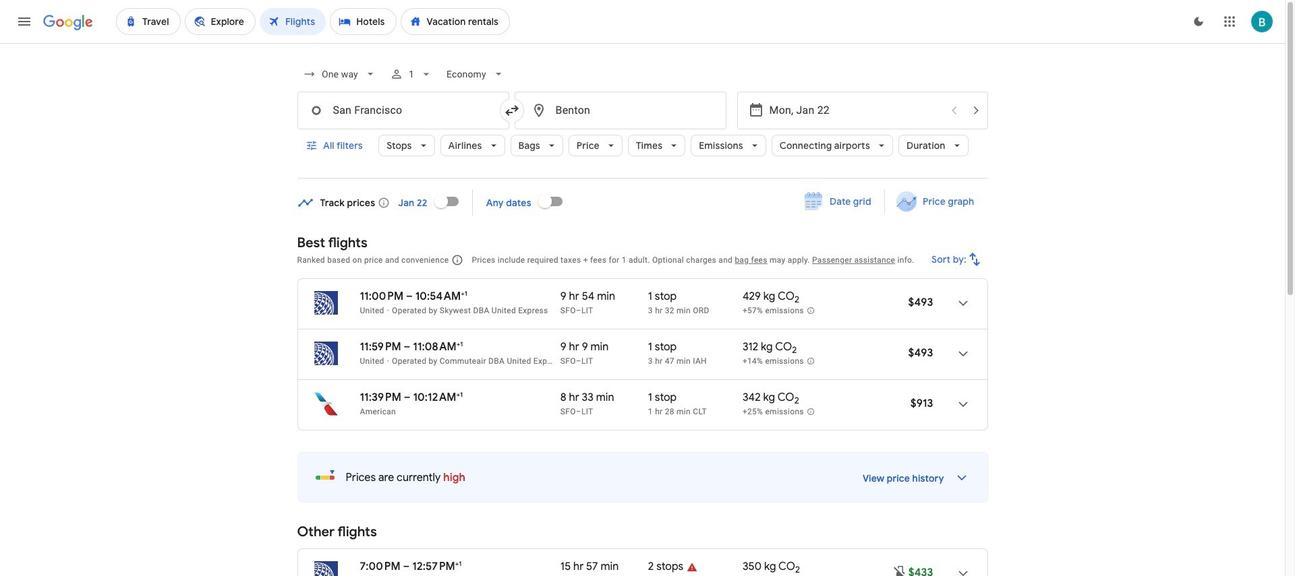 Task type: vqa. For each thing, say whether or not it's contained in the screenshot.
2 stops flight. element
yes



Task type: describe. For each thing, give the bounding box(es) containing it.
leaves san francisco international airport (sfo) at 11:00 pm on monday, january 22 and arrives at bill and hillary clinton national airport at 10:54 am on tuesday, january 23. element
[[360, 290, 468, 304]]

main menu image
[[16, 13, 32, 30]]

flight details. leaves san francisco international airport (sfo) at 11:39 pm on monday, january 22 and arrives at bill and hillary clinton national airport at 10:12 am on tuesday, january 23. image
[[947, 389, 980, 421]]

total duration 8 hr 33 min. element
[[561, 391, 648, 407]]

493 us dollars text field for flight details. leaves san francisco international airport (sfo) at 11:00 pm on monday, january 22 and arrives at bill and hillary clinton national airport at 10:54 am on tuesday, january 23. icon
[[909, 296, 934, 310]]

this price for this flight doesn't include overhead bin access. if you need a carry-on bag, use the bags filter to update prices. image
[[893, 565, 909, 577]]

leaves san francisco international airport (sfo) at 11:39 pm on monday, january 22 and arrives at bill and hillary clinton national airport at 10:12 am on tuesday, january 23. element
[[360, 391, 463, 405]]

2 stops flight. element
[[648, 561, 684, 576]]

learn more about tracked prices image
[[378, 197, 390, 209]]

493 us dollars text field for flight details. leaves san francisco international airport (sfo) at 11:59 pm on monday, january 22 and arrives at bill and hillary clinton national airport at 11:08 am on tuesday, january 23. icon
[[909, 347, 934, 360]]

1 stop flight. element for total duration 9 hr 9 min. element
[[648, 341, 677, 356]]

1 stop flight. element for total duration 9 hr 54 min. element
[[648, 290, 677, 306]]

Departure time: 7:00 PM. text field
[[360, 561, 401, 574]]

flight details. leaves san francisco international airport (sfo) at 11:00 pm on monday, january 22 and arrives at bill and hillary clinton national airport at 10:54 am on tuesday, january 23. image
[[947, 287, 980, 320]]

Arrival time: 12:57 PM on  Tuesday, January 23. text field
[[413, 560, 462, 574]]

leaves san francisco international airport (sfo) at 11:59 pm on monday, january 22 and arrives at bill and hillary clinton national airport at 11:08 am on tuesday, january 23. element
[[360, 340, 463, 354]]

Arrival time: 11:08 AM on  Tuesday, January 23. text field
[[413, 340, 463, 354]]

total duration 9 hr 9 min. element
[[561, 341, 648, 356]]

Departure text field
[[770, 92, 942, 129]]



Task type: locate. For each thing, give the bounding box(es) containing it.
find the best price region
[[297, 185, 988, 225]]

2 1 stop flight. element from the top
[[648, 341, 677, 356]]

0 vertical spatial 493 us dollars text field
[[909, 296, 934, 310]]

Arrival time: 10:54 AM on  Tuesday, January 23. text field
[[415, 290, 468, 304]]

1 stop flight. element for total duration 8 hr 33 min. element
[[648, 391, 677, 407]]

learn more about ranking image
[[452, 254, 464, 267]]

3 1 stop flight. element from the top
[[648, 391, 677, 407]]

433 US dollars text field
[[909, 567, 934, 577]]

total duration 15 hr 57 min. element
[[561, 561, 648, 576]]

change appearance image
[[1183, 5, 1215, 38]]

flight details. leaves san francisco international airport (sfo) at 7:00 pm on monday, january 22 and arrives at bill and hillary clinton national airport at 12:57 pm on tuesday, january 23. image
[[947, 558, 980, 577]]

swap origin and destination. image
[[504, 103, 520, 119]]

view price history image
[[946, 462, 978, 495]]

leaves san francisco international airport (sfo) at 7:00 pm on monday, january 22 and arrives at bill and hillary clinton national airport at 12:57 pm on tuesday, january 23. element
[[360, 560, 462, 574]]

 image
[[387, 306, 389, 316]]

main content
[[297, 185, 988, 577]]

loading results progress bar
[[0, 43, 1286, 46]]

493 us dollars text field left flight details. leaves san francisco international airport (sfo) at 11:59 pm on monday, january 22 and arrives at bill and hillary clinton national airport at 11:08 am on tuesday, january 23. icon
[[909, 347, 934, 360]]

None field
[[297, 62, 382, 86], [442, 62, 511, 86], [297, 62, 382, 86], [442, 62, 511, 86]]

 image
[[387, 357, 389, 366]]

913 US dollars text field
[[911, 397, 934, 411]]

None text field
[[297, 92, 509, 130]]

2 vertical spatial 1 stop flight. element
[[648, 391, 677, 407]]

493 us dollars text field left flight details. leaves san francisco international airport (sfo) at 11:00 pm on monday, january 22 and arrives at bill and hillary clinton national airport at 10:54 am on tuesday, january 23. icon
[[909, 296, 934, 310]]

1 vertical spatial 493 us dollars text field
[[909, 347, 934, 360]]

None search field
[[297, 58, 988, 179]]

1 vertical spatial 1 stop flight. element
[[648, 341, 677, 356]]

1 493 us dollars text field from the top
[[909, 296, 934, 310]]

Departure time: 11:00 PM. text field
[[360, 290, 404, 304]]

Departure time: 11:59 PM. text field
[[360, 341, 401, 354]]

total duration 9 hr 54 min. element
[[561, 290, 648, 306]]

None text field
[[515, 92, 726, 130]]

Arrival time: 10:12 AM on  Tuesday, January 23. text field
[[413, 391, 463, 405]]

2 493 us dollars text field from the top
[[909, 347, 934, 360]]

0 vertical spatial 1 stop flight. element
[[648, 290, 677, 306]]

1 stop flight. element
[[648, 290, 677, 306], [648, 341, 677, 356], [648, 391, 677, 407]]

flight details. leaves san francisco international airport (sfo) at 11:59 pm on monday, january 22 and arrives at bill and hillary clinton national airport at 11:08 am on tuesday, january 23. image
[[947, 338, 980, 370]]

Departure time: 11:39 PM. text field
[[360, 391, 401, 405]]

1 1 stop flight. element from the top
[[648, 290, 677, 306]]

493 US dollars text field
[[909, 296, 934, 310], [909, 347, 934, 360]]



